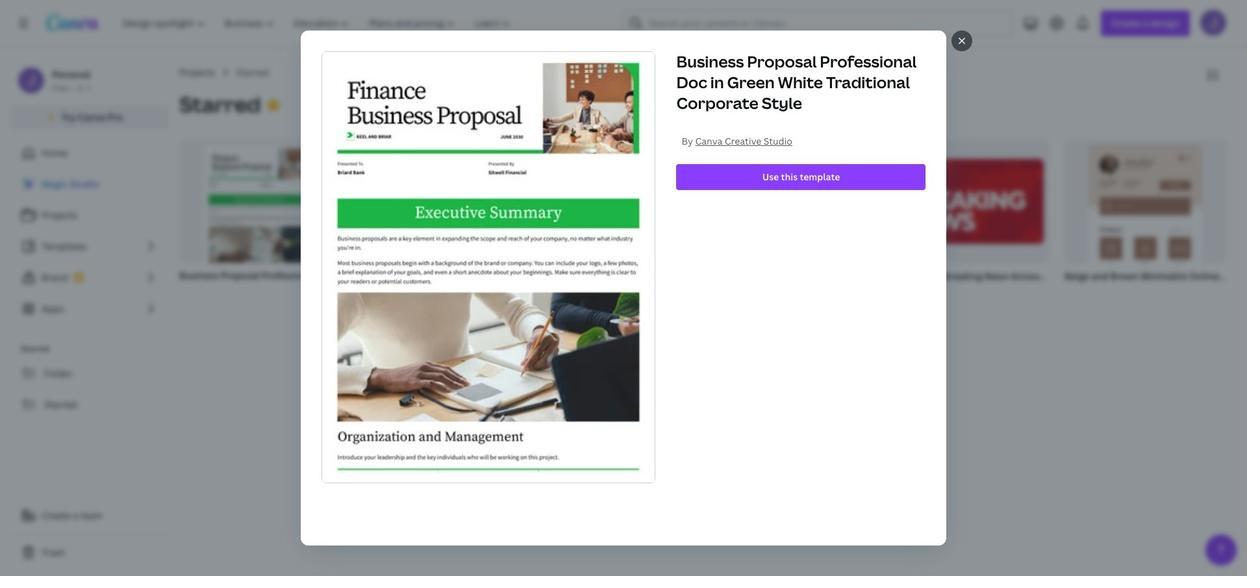 Task type: vqa. For each thing, say whether or not it's contained in the screenshot.
internet.
no



Task type: locate. For each thing, give the bounding box(es) containing it.
group
[[177, 140, 341, 292], [354, 140, 518, 305], [531, 140, 695, 285], [885, 140, 1050, 285], [1063, 140, 1227, 390]]

4 group from the left
[[885, 140, 1050, 285]]

None search field
[[623, 10, 1013, 36]]

5 group from the left
[[1063, 140, 1227, 390]]

2 group from the left
[[354, 140, 518, 305]]

1 group from the left
[[177, 140, 341, 292]]

list
[[10, 172, 169, 322]]

top level navigation element
[[114, 10, 522, 36]]

3 group from the left
[[531, 140, 695, 285]]



